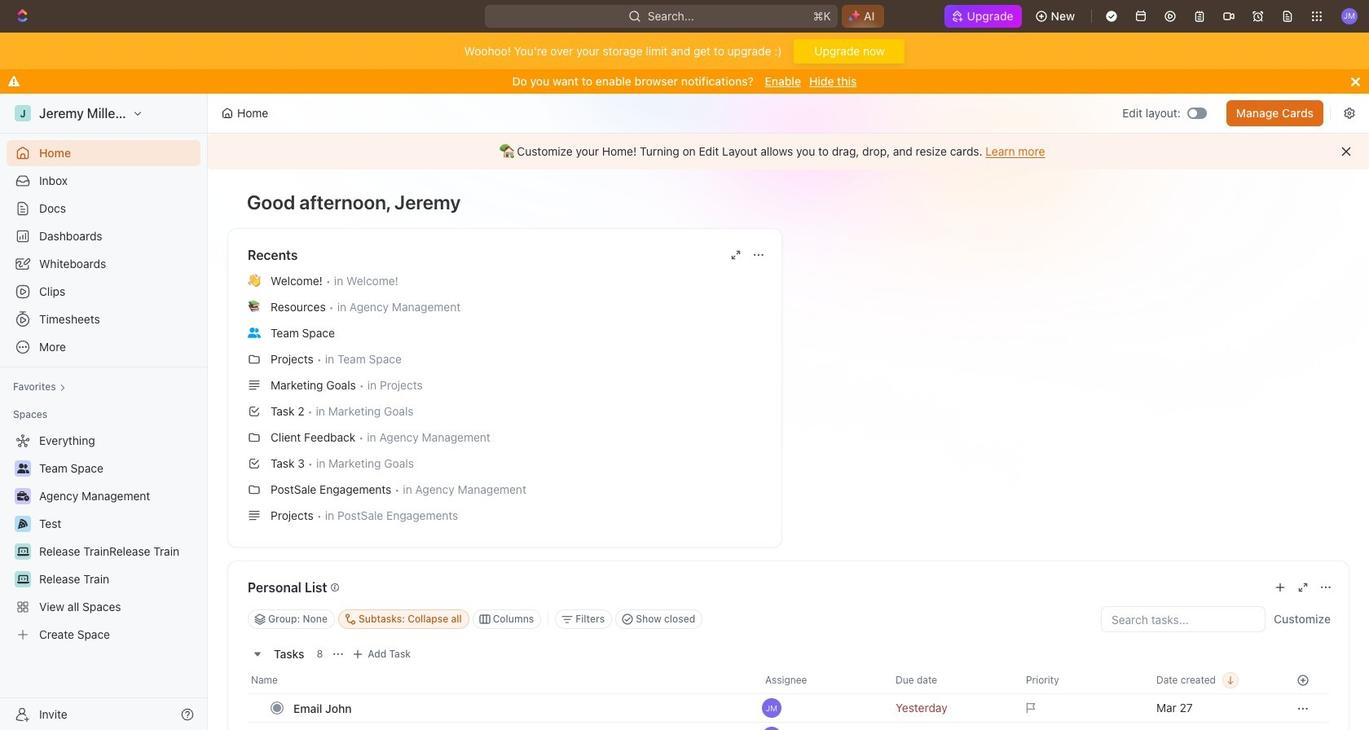 Task type: vqa. For each thing, say whether or not it's contained in the screenshot.
Integrations link
no



Task type: locate. For each thing, give the bounding box(es) containing it.
0 vertical spatial laptop code image
[[17, 547, 29, 557]]

user group image
[[248, 328, 261, 338], [17, 464, 29, 474]]

alert
[[208, 134, 1369, 170]]

laptop code image
[[17, 547, 29, 557], [17, 575, 29, 584]]

sidebar navigation
[[0, 94, 211, 730]]

1 vertical spatial laptop code image
[[17, 575, 29, 584]]

1 vertical spatial user group image
[[17, 464, 29, 474]]

1 horizontal spatial user group image
[[248, 328, 261, 338]]

tree
[[7, 428, 201, 648]]

0 horizontal spatial user group image
[[17, 464, 29, 474]]

1 laptop code image from the top
[[17, 547, 29, 557]]

0 vertical spatial user group image
[[248, 328, 261, 338]]



Task type: describe. For each thing, give the bounding box(es) containing it.
business time image
[[17, 492, 29, 501]]

set priority image
[[1016, 694, 1147, 723]]

pizza slice image
[[18, 519, 28, 529]]

Search tasks... text field
[[1102, 607, 1265, 632]]

2 laptop code image from the top
[[17, 575, 29, 584]]

tree inside sidebar navigation
[[7, 428, 201, 648]]

jeremy miller's workspace, , element
[[15, 105, 31, 121]]



